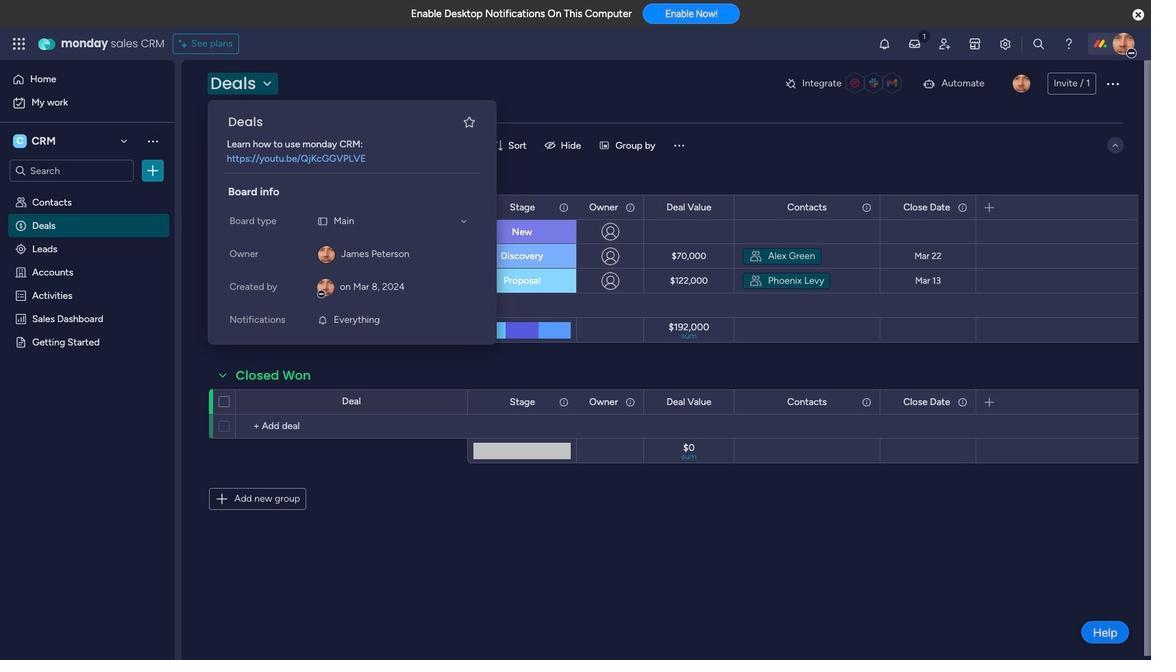 Task type: locate. For each thing, give the bounding box(es) containing it.
1 svg image from the top
[[749, 249, 763, 263]]

see plans image
[[179, 36, 191, 51]]

tab list
[[208, 100, 1125, 123]]

options image
[[191, 214, 202, 249], [191, 239, 202, 273], [191, 264, 202, 298]]

0 vertical spatial james peterson image
[[1114, 33, 1136, 55]]

options image up collapse image
[[1105, 75, 1122, 92]]

1 vertical spatial james peterson image
[[1013, 75, 1031, 93]]

svg image inside alex green "element"
[[749, 249, 763, 263]]

1 options image from the top
[[191, 214, 202, 249]]

svg image
[[749, 249, 763, 263], [749, 274, 763, 288]]

1 vertical spatial option
[[8, 92, 167, 114]]

2 svg image from the top
[[749, 274, 763, 288]]

alex green element
[[743, 248, 822, 264]]

svg image up phoenix levy element on the top right
[[749, 249, 763, 263]]

add to favorites image
[[463, 115, 477, 129]]

update feed image
[[909, 37, 922, 51]]

1 horizontal spatial options image
[[1105, 75, 1122, 92]]

column information image
[[625, 202, 636, 213], [958, 202, 969, 213], [862, 397, 873, 408], [958, 397, 969, 408]]

invite members image
[[939, 37, 952, 51]]

1 vertical spatial options image
[[146, 164, 160, 178]]

angle down image
[[266, 140, 272, 151]]

column information image
[[559, 202, 570, 213], [862, 202, 873, 213], [559, 397, 570, 408], [625, 397, 636, 408]]

0 horizontal spatial options image
[[146, 164, 160, 178]]

option
[[8, 69, 167, 91], [8, 92, 167, 114], [0, 190, 175, 192]]

james peterson image
[[1114, 33, 1136, 55], [1013, 75, 1031, 93]]

1 vertical spatial svg image
[[749, 274, 763, 288]]

notifications image
[[878, 37, 892, 51]]

svg image down alex green "element"
[[749, 274, 763, 288]]

0 horizontal spatial james peterson image
[[1013, 75, 1031, 93]]

options image
[[1105, 75, 1122, 92], [146, 164, 160, 178]]

None field
[[225, 113, 458, 131], [232, 172, 317, 190], [507, 200, 539, 215], [586, 200, 622, 215], [664, 200, 715, 215], [785, 200, 831, 215], [901, 200, 955, 215], [232, 367, 315, 385], [507, 395, 539, 410], [586, 395, 622, 410], [664, 395, 715, 410], [785, 395, 831, 410], [901, 395, 955, 410], [225, 113, 458, 131], [232, 172, 317, 190], [507, 200, 539, 215], [586, 200, 622, 215], [664, 200, 715, 215], [785, 200, 831, 215], [901, 200, 955, 215], [232, 367, 315, 385], [507, 395, 539, 410], [586, 395, 622, 410], [664, 395, 715, 410], [785, 395, 831, 410], [901, 395, 955, 410]]

0 vertical spatial svg image
[[749, 249, 763, 263]]

svg image inside phoenix levy element
[[749, 274, 763, 288]]

options image down 'workspace options' icon
[[146, 164, 160, 178]]

tab
[[429, 100, 451, 122]]

list box
[[0, 188, 175, 539]]

1 horizontal spatial james peterson image
[[1114, 33, 1136, 55]]



Task type: describe. For each thing, give the bounding box(es) containing it.
1 image
[[919, 28, 931, 44]]

monday marketplace image
[[969, 37, 983, 51]]

emails settings image
[[999, 37, 1013, 51]]

0 vertical spatial options image
[[1105, 75, 1122, 92]]

+ Add deal text field
[[243, 418, 461, 435]]

Search in workspace field
[[29, 163, 115, 179]]

workspace image
[[13, 134, 27, 149]]

dapulse close image
[[1133, 8, 1145, 22]]

public dashboard image
[[14, 312, 27, 325]]

Search field
[[305, 136, 347, 155]]

0 vertical spatial option
[[8, 69, 167, 91]]

2 options image from the top
[[191, 239, 202, 273]]

search everything image
[[1033, 37, 1046, 51]]

2 vertical spatial option
[[0, 190, 175, 192]]

help image
[[1063, 37, 1077, 51]]

3 options image from the top
[[191, 264, 202, 298]]

svg image for phoenix levy element on the top right
[[749, 274, 763, 288]]

v2 search image
[[295, 138, 305, 153]]

phoenix levy element
[[743, 273, 831, 289]]

menu image
[[672, 139, 686, 152]]

workspace options image
[[146, 134, 160, 148]]

select product image
[[12, 37, 26, 51]]

svg image for alex green "element"
[[749, 249, 763, 263]]

workspace selection element
[[13, 133, 58, 149]]

filter board by person image
[[354, 139, 376, 152]]

public board image
[[14, 335, 27, 348]]

collapse image
[[1111, 140, 1122, 151]]



